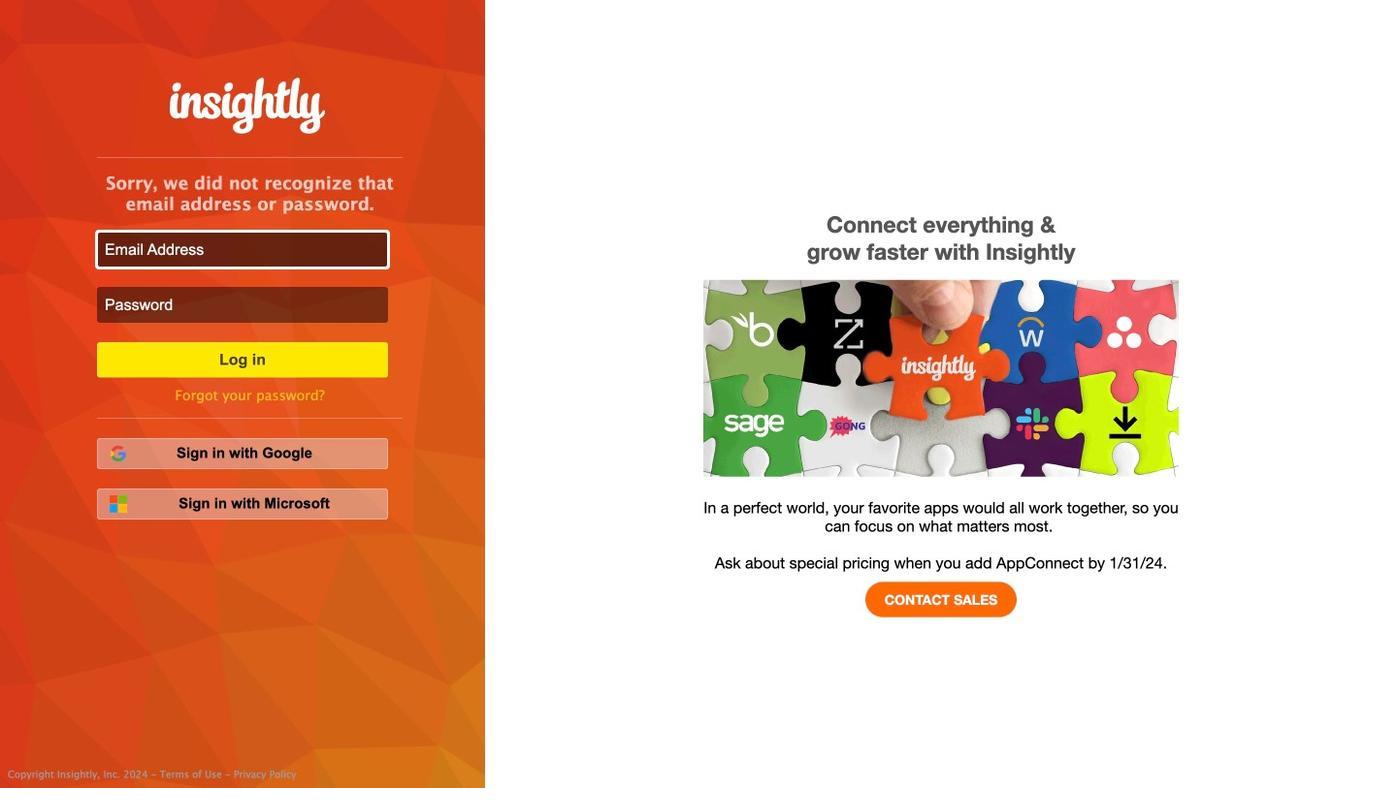 Task type: locate. For each thing, give the bounding box(es) containing it.
app connect image
[[703, 280, 1179, 477]]

Password password field
[[97, 287, 388, 323]]

Email Address text field
[[97, 232, 388, 268]]



Task type: vqa. For each thing, say whether or not it's contained in the screenshot.
'Password' password field at the top of the page
yes



